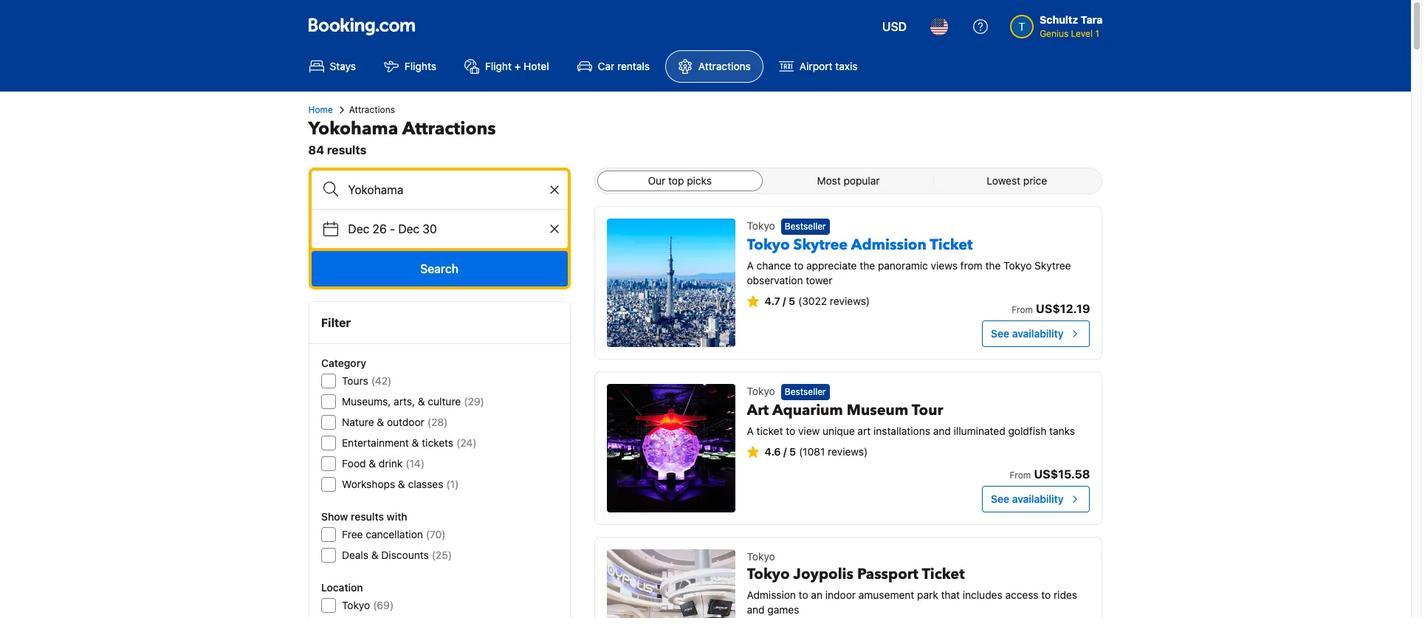 Task type: describe. For each thing, give the bounding box(es) containing it.
tours (42)
[[342, 374, 391, 387]]

to left rides
[[1041, 589, 1051, 601]]

(1081
[[799, 446, 825, 458]]

entertainment
[[342, 436, 409, 449]]

games
[[768, 603, 799, 616]]

rentals
[[617, 60, 650, 72]]

flight + hotel link
[[452, 50, 562, 83]]

1
[[1095, 28, 1100, 39]]

our
[[648, 174, 666, 187]]

tokyo joypolis passport ticket image
[[607, 549, 735, 618]]

park
[[917, 589, 938, 601]]

tokyo (69)
[[342, 599, 393, 611]]

flights link
[[371, 50, 449, 83]]

from us$12.19
[[1012, 302, 1090, 315]]

tanks
[[1049, 425, 1075, 437]]

tickets
[[421, 436, 453, 449]]

(42)
[[371, 374, 391, 387]]

airport taxis
[[800, 60, 858, 72]]

view
[[798, 425, 820, 437]]

(14)
[[405, 457, 424, 470]]

us$15.58
[[1034, 467, 1090, 481]]

tara
[[1081, 13, 1103, 26]]

5 for skytree
[[789, 295, 795, 307]]

usd button
[[874, 9, 916, 44]]

bestseller for skytree
[[785, 221, 826, 232]]

entertainment & tickets (24)
[[342, 436, 476, 449]]

(3022
[[798, 295, 827, 307]]

4.6 / 5 (1081 reviews)
[[765, 446, 868, 458]]

bestseller for aquarium
[[785, 386, 826, 398]]

a for tokyo
[[747, 259, 754, 272]]

arts,
[[393, 395, 415, 408]]

0 vertical spatial attractions
[[699, 60, 751, 72]]

search button
[[311, 251, 568, 287]]

stays link
[[296, 50, 368, 83]]

ticket inside tokyo skytree admission ticket a chance to appreciate the panoramic views from the tokyo skytree observation tower
[[930, 235, 973, 255]]

chance
[[757, 259, 791, 272]]

yokohama
[[308, 117, 398, 141]]

ticket
[[757, 425, 783, 437]]

nature & outdoor (28)
[[342, 416, 447, 428]]

4.6
[[765, 446, 781, 458]]

/ for skytree
[[783, 295, 786, 307]]

admission inside 'tokyo tokyo joypolis passport ticket admission to an indoor amusement park that includes access to rides and games'
[[747, 589, 796, 601]]

art aquarium museum tour image
[[607, 384, 735, 513]]

free cancellation (70)
[[342, 528, 445, 541]]

flight
[[485, 60, 512, 72]]

filter
[[321, 316, 350, 329]]

stays
[[330, 60, 356, 72]]

installations
[[874, 425, 930, 437]]

aquarium
[[772, 400, 843, 420]]

yokohama attractions 84 results
[[308, 117, 496, 157]]

includes
[[963, 589, 1003, 601]]

car rentals
[[598, 60, 650, 72]]

most popular
[[817, 174, 880, 187]]

deals
[[342, 549, 368, 561]]

84
[[308, 143, 324, 157]]

home link
[[308, 103, 333, 117]]

from for tokyo skytree admission ticket
[[1012, 304, 1033, 315]]

flight + hotel
[[485, 60, 549, 72]]

workshops & classes (1)
[[342, 478, 458, 490]]

ticket inside 'tokyo tokyo joypolis passport ticket admission to an indoor amusement park that includes access to rides and games'
[[922, 564, 965, 584]]

that
[[941, 589, 960, 601]]

& for nature & outdoor
[[377, 416, 384, 428]]

1 dec from the left
[[348, 222, 369, 236]]

us$12.19
[[1036, 302, 1090, 315]]

from
[[961, 259, 983, 272]]

& for workshops & classes
[[398, 478, 405, 490]]

+
[[514, 60, 521, 72]]

(69)
[[373, 599, 393, 611]]

from us$15.58
[[1010, 467, 1090, 481]]

1 horizontal spatial skytree
[[1035, 259, 1071, 272]]

observation
[[747, 274, 803, 287]]

1 vertical spatial results
[[350, 510, 384, 523]]

reviews) for museum
[[828, 446, 868, 458]]

4.7 / 5 (3022 reviews)
[[765, 295, 870, 307]]

booking.com image
[[308, 18, 415, 35]]

deals & discounts (25)
[[342, 549, 452, 561]]

reviews) for admission
[[830, 295, 870, 307]]

& for entertainment & tickets
[[411, 436, 419, 449]]

see for tokyo skytree admission ticket
[[991, 327, 1010, 340]]

museums,
[[342, 395, 391, 408]]

art aquarium museum tour a ticket to view unique art installations and illuminated goldfish tanks
[[747, 400, 1075, 437]]

food & drink (14)
[[342, 457, 424, 470]]

museum
[[847, 400, 909, 420]]

appreciate
[[806, 259, 857, 272]]

amusement
[[859, 589, 914, 601]]

to for aquarium
[[786, 425, 796, 437]]

4.7
[[765, 295, 780, 307]]

usd
[[882, 20, 907, 33]]

& for food & drink
[[368, 457, 376, 470]]

airport
[[800, 60, 833, 72]]

art
[[747, 400, 769, 420]]

home
[[308, 104, 333, 115]]

top
[[668, 174, 684, 187]]

2 the from the left
[[985, 259, 1001, 272]]

(25)
[[431, 549, 452, 561]]



Task type: vqa. For each thing, say whether or not it's contained in the screenshot.
Not associated with Not recommended for pregnant visitors
no



Task type: locate. For each thing, give the bounding box(es) containing it.
1 vertical spatial attractions
[[349, 104, 395, 115]]

dec
[[348, 222, 369, 236], [398, 222, 420, 236]]

0 vertical spatial availability
[[1012, 327, 1064, 340]]

/ right the 4.7
[[783, 295, 786, 307]]

admission up the panoramic
[[851, 235, 927, 255]]

and
[[933, 425, 951, 437], [747, 603, 765, 616]]

show
[[321, 510, 348, 523]]

reviews)
[[830, 295, 870, 307], [828, 446, 868, 458]]

1 vertical spatial /
[[784, 446, 787, 458]]

1 vertical spatial admission
[[747, 589, 796, 601]]

& down "drink"
[[398, 478, 405, 490]]

1 vertical spatial see
[[991, 493, 1010, 505]]

& up entertainment
[[377, 416, 384, 428]]

results inside yokohama attractions 84 results
[[327, 143, 367, 157]]

car rentals link
[[565, 50, 662, 83]]

bestseller up "appreciate" on the top right of page
[[785, 221, 826, 232]]

(70)
[[426, 528, 445, 541]]

skytree up the from us$12.19 on the right of page
[[1035, 259, 1071, 272]]

5
[[789, 295, 795, 307], [789, 446, 796, 458]]

see availability for art aquarium museum tour
[[991, 493, 1064, 505]]

1 horizontal spatial admission
[[851, 235, 927, 255]]

to inside "art aquarium museum tour a ticket to view unique art installations and illuminated goldfish tanks"
[[786, 425, 796, 437]]

/
[[783, 295, 786, 307], [784, 446, 787, 458]]

outdoor
[[387, 416, 424, 428]]

ticket up that
[[922, 564, 965, 584]]

(1)
[[446, 478, 458, 490]]

0 vertical spatial see availability
[[991, 327, 1064, 340]]

to left the an
[[799, 589, 808, 601]]

results up 'free'
[[350, 510, 384, 523]]

0 vertical spatial skytree
[[794, 235, 848, 255]]

0 vertical spatial and
[[933, 425, 951, 437]]

1 a from the top
[[747, 259, 754, 272]]

1 see availability from the top
[[991, 327, 1064, 340]]

(29)
[[464, 395, 484, 408]]

0 horizontal spatial skytree
[[794, 235, 848, 255]]

from for art aquarium museum tour
[[1010, 470, 1031, 481]]

ticket up views
[[930, 235, 973, 255]]

availability down from us$15.58
[[1012, 493, 1064, 505]]

2 dec from the left
[[398, 222, 420, 236]]

access
[[1005, 589, 1039, 601]]

Where are you going? search field
[[311, 171, 568, 209]]

classes
[[408, 478, 443, 490]]

indoor
[[825, 589, 856, 601]]

0 vertical spatial results
[[327, 143, 367, 157]]

attractions inside yokohama attractions 84 results
[[402, 117, 496, 141]]

workshops
[[342, 478, 395, 490]]

admission inside tokyo skytree admission ticket a chance to appreciate the panoramic views from the tokyo skytree observation tower
[[851, 235, 927, 255]]

and left games
[[747, 603, 765, 616]]

/ for aquarium
[[784, 446, 787, 458]]

passport
[[857, 564, 919, 584]]

2 horizontal spatial attractions
[[699, 60, 751, 72]]

hotel
[[524, 60, 549, 72]]

goldfish
[[1008, 425, 1047, 437]]

0 horizontal spatial admission
[[747, 589, 796, 601]]

lowest price
[[987, 174, 1047, 187]]

1 vertical spatial skytree
[[1035, 259, 1071, 272]]

0 vertical spatial see
[[991, 327, 1010, 340]]

30
[[423, 222, 437, 236]]

see availability for tokyo skytree admission ticket
[[991, 327, 1064, 340]]

(28)
[[427, 416, 447, 428]]

1 vertical spatial availability
[[1012, 493, 1064, 505]]

0 vertical spatial /
[[783, 295, 786, 307]]

from inside the from us$12.19
[[1012, 304, 1033, 315]]

our top picks
[[648, 174, 712, 187]]

1 the from the left
[[860, 259, 875, 272]]

results
[[327, 143, 367, 157], [350, 510, 384, 523]]

tokyo
[[747, 219, 775, 232], [747, 235, 790, 255], [1004, 259, 1032, 272], [747, 385, 775, 397], [747, 550, 775, 563], [747, 564, 790, 584], [342, 599, 370, 611]]

0 vertical spatial ticket
[[930, 235, 973, 255]]

availability
[[1012, 327, 1064, 340], [1012, 493, 1064, 505]]

reviews) down the unique
[[828, 446, 868, 458]]

most
[[817, 174, 841, 187]]

1 horizontal spatial attractions
[[402, 117, 496, 141]]

tokyo skytree admission ticket a chance to appreciate the panoramic views from the tokyo skytree observation tower
[[747, 235, 1071, 287]]

26
[[373, 222, 387, 236]]

1 vertical spatial from
[[1010, 470, 1031, 481]]

1 horizontal spatial and
[[933, 425, 951, 437]]

dec right -
[[398, 222, 420, 236]]

an
[[811, 589, 823, 601]]

1 vertical spatial ticket
[[922, 564, 965, 584]]

bestseller up the aquarium
[[785, 386, 826, 398]]

(24)
[[456, 436, 476, 449]]

0 horizontal spatial and
[[747, 603, 765, 616]]

price
[[1023, 174, 1047, 187]]

attractions link
[[665, 50, 763, 83]]

see availability
[[991, 327, 1064, 340], [991, 493, 1064, 505]]

to for tokyo
[[799, 589, 808, 601]]

genius
[[1040, 28, 1069, 39]]

tokyo skytree admission ticket image
[[607, 219, 735, 347]]

to inside tokyo skytree admission ticket a chance to appreciate the panoramic views from the tokyo skytree observation tower
[[794, 259, 804, 272]]

0 vertical spatial from
[[1012, 304, 1033, 315]]

availability for art aquarium museum tour
[[1012, 493, 1064, 505]]

illuminated
[[954, 425, 1006, 437]]

picks
[[687, 174, 712, 187]]

to right chance
[[794, 259, 804, 272]]

& right arts,
[[417, 395, 425, 408]]

reviews) down tower
[[830, 295, 870, 307]]

0 vertical spatial 5
[[789, 295, 795, 307]]

to left view
[[786, 425, 796, 437]]

0 vertical spatial reviews)
[[830, 295, 870, 307]]

a inside tokyo skytree admission ticket a chance to appreciate the panoramic views from the tokyo skytree observation tower
[[747, 259, 754, 272]]

the right the from
[[985, 259, 1001, 272]]

a inside "art aquarium museum tour a ticket to view unique art installations and illuminated goldfish tanks"
[[747, 425, 754, 437]]

nature
[[342, 416, 374, 428]]

popular
[[844, 174, 880, 187]]

taxis
[[835, 60, 858, 72]]

free
[[342, 528, 363, 541]]

1 vertical spatial and
[[747, 603, 765, 616]]

from left us$15.58 on the bottom right of the page
[[1010, 470, 1031, 481]]

views
[[931, 259, 958, 272]]

and inside 'tokyo tokyo joypolis passport ticket admission to an indoor amusement park that includes access to rides and games'
[[747, 603, 765, 616]]

0 horizontal spatial the
[[860, 259, 875, 272]]

-
[[390, 222, 395, 236]]

with
[[386, 510, 407, 523]]

0 horizontal spatial attractions
[[349, 104, 395, 115]]

1 bestseller from the top
[[785, 221, 826, 232]]

see availability down the from us$12.19 on the right of page
[[991, 327, 1064, 340]]

your account menu schultz tara genius level 1 element
[[1010, 7, 1109, 41]]

car
[[598, 60, 615, 72]]

schultz
[[1040, 13, 1078, 26]]

0 vertical spatial a
[[747, 259, 754, 272]]

1 availability from the top
[[1012, 327, 1064, 340]]

the left the panoramic
[[860, 259, 875, 272]]

& for deals & discounts
[[371, 549, 378, 561]]

0 vertical spatial bestseller
[[785, 221, 826, 232]]

2 vertical spatial attractions
[[402, 117, 496, 141]]

/ right 4.6
[[784, 446, 787, 458]]

0 vertical spatial admission
[[851, 235, 927, 255]]

category
[[321, 357, 366, 369]]

drink
[[378, 457, 402, 470]]

a left ticket
[[747, 425, 754, 437]]

see for art aquarium museum tour
[[991, 493, 1010, 505]]

from
[[1012, 304, 1033, 315], [1010, 470, 1031, 481]]

1 horizontal spatial the
[[985, 259, 1001, 272]]

dec left 26
[[348, 222, 369, 236]]

see availability down from us$15.58
[[991, 493, 1064, 505]]

5 left "(1081"
[[789, 446, 796, 458]]

a for art
[[747, 425, 754, 437]]

tokyo tokyo joypolis passport ticket admission to an indoor amusement park that includes access to rides and games
[[747, 550, 1077, 616]]

unique
[[823, 425, 855, 437]]

to for skytree
[[794, 259, 804, 272]]

and inside "art aquarium museum tour a ticket to view unique art installations and illuminated goldfish tanks"
[[933, 425, 951, 437]]

admission up games
[[747, 589, 796, 601]]

rides
[[1054, 589, 1077, 601]]

& right deals
[[371, 549, 378, 561]]

0 horizontal spatial dec
[[348, 222, 369, 236]]

2 bestseller from the top
[[785, 386, 826, 398]]

2 availability from the top
[[1012, 493, 1064, 505]]

skytree up "appreciate" on the top right of page
[[794, 235, 848, 255]]

2 see from the top
[[991, 493, 1010, 505]]

&
[[417, 395, 425, 408], [377, 416, 384, 428], [411, 436, 419, 449], [368, 457, 376, 470], [398, 478, 405, 490], [371, 549, 378, 561]]

1 vertical spatial 5
[[789, 446, 796, 458]]

& up the (14)
[[411, 436, 419, 449]]

1 horizontal spatial dec
[[398, 222, 420, 236]]

5 for aquarium
[[789, 446, 796, 458]]

from left us$12.19
[[1012, 304, 1033, 315]]

availability for tokyo skytree admission ticket
[[1012, 327, 1064, 340]]

1 see from the top
[[991, 327, 1010, 340]]

the
[[860, 259, 875, 272], [985, 259, 1001, 272]]

level
[[1071, 28, 1093, 39]]

1 vertical spatial see availability
[[991, 493, 1064, 505]]

2 a from the top
[[747, 425, 754, 437]]

1 vertical spatial reviews)
[[828, 446, 868, 458]]

from inside from us$15.58
[[1010, 470, 1031, 481]]

1 vertical spatial bestseller
[[785, 386, 826, 398]]

2 see availability from the top
[[991, 493, 1064, 505]]

airport taxis link
[[766, 50, 870, 83]]

5 right the 4.7
[[789, 295, 795, 307]]

1 vertical spatial a
[[747, 425, 754, 437]]

and down tour
[[933, 425, 951, 437]]

results down yokohama
[[327, 143, 367, 157]]

availability down the from us$12.19 on the right of page
[[1012, 327, 1064, 340]]

& left "drink"
[[368, 457, 376, 470]]

show results with
[[321, 510, 407, 523]]

admission
[[851, 235, 927, 255], [747, 589, 796, 601]]

museums, arts, & culture (29)
[[342, 395, 484, 408]]

a left chance
[[747, 259, 754, 272]]

search
[[420, 262, 459, 275]]

art
[[858, 425, 871, 437]]

food
[[342, 457, 366, 470]]



